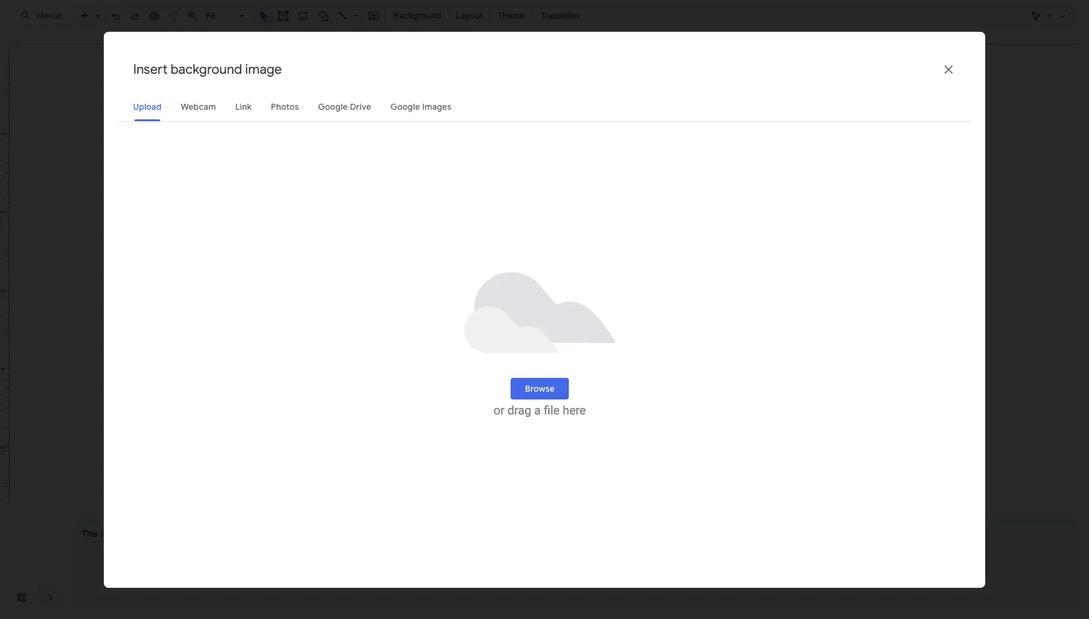 Task type: locate. For each thing, give the bounding box(es) containing it.
to inside the add to theme 'button'
[[559, 353, 568, 364]]

0 vertical spatial theme
[[515, 313, 539, 322]]

1 vertical spatial to
[[559, 353, 568, 364]]

1 horizontal spatial theme
[[570, 353, 596, 364]]

navigation
[[0, 576, 62, 619]]

0 horizontal spatial theme
[[515, 313, 539, 322]]

theme
[[515, 313, 539, 322], [570, 353, 596, 364]]

image
[[482, 281, 506, 291]]

main toolbar
[[43, 0, 586, 495]]

1 horizontal spatial to
[[559, 353, 568, 364]]

theme for add to theme
[[570, 353, 596, 364]]

Menus field
[[15, 7, 75, 24]]

application
[[0, 0, 1089, 619]]

to right add
[[559, 353, 568, 364]]

theme button
[[492, 7, 530, 25]]

theme for reset to theme
[[515, 313, 539, 322]]

1 vertical spatial theme
[[570, 353, 596, 364]]

to right 'reset'
[[506, 313, 513, 322]]

theme right 'reset'
[[515, 313, 539, 322]]

theme
[[497, 10, 524, 21]]

0 vertical spatial to
[[506, 313, 513, 322]]

background
[[394, 10, 441, 21]]

theme right add
[[570, 353, 596, 364]]

0 horizontal spatial to
[[506, 313, 513, 322]]

theme inside 'button'
[[570, 353, 596, 364]]

to
[[506, 313, 513, 322], [559, 353, 568, 364]]



Task type: describe. For each thing, give the bounding box(es) containing it.
reset to theme
[[482, 313, 539, 322]]

reset
[[482, 313, 504, 322]]

to for add
[[559, 353, 568, 364]]

application containing background
[[0, 0, 1089, 619]]

add
[[541, 353, 557, 364]]

background dialog
[[467, 198, 685, 384]]

transition
[[541, 10, 580, 21]]

transition button
[[535, 7, 585, 25]]

navigation inside application
[[0, 576, 62, 619]]

to for reset
[[506, 313, 513, 322]]

add to theme button
[[526, 347, 611, 369]]

background button
[[388, 7, 447, 25]]

add to theme
[[541, 353, 596, 364]]

mode and view toolbar
[[1027, 4, 1072, 28]]



Task type: vqa. For each thing, say whether or not it's contained in the screenshot.
the rightmost to
yes



